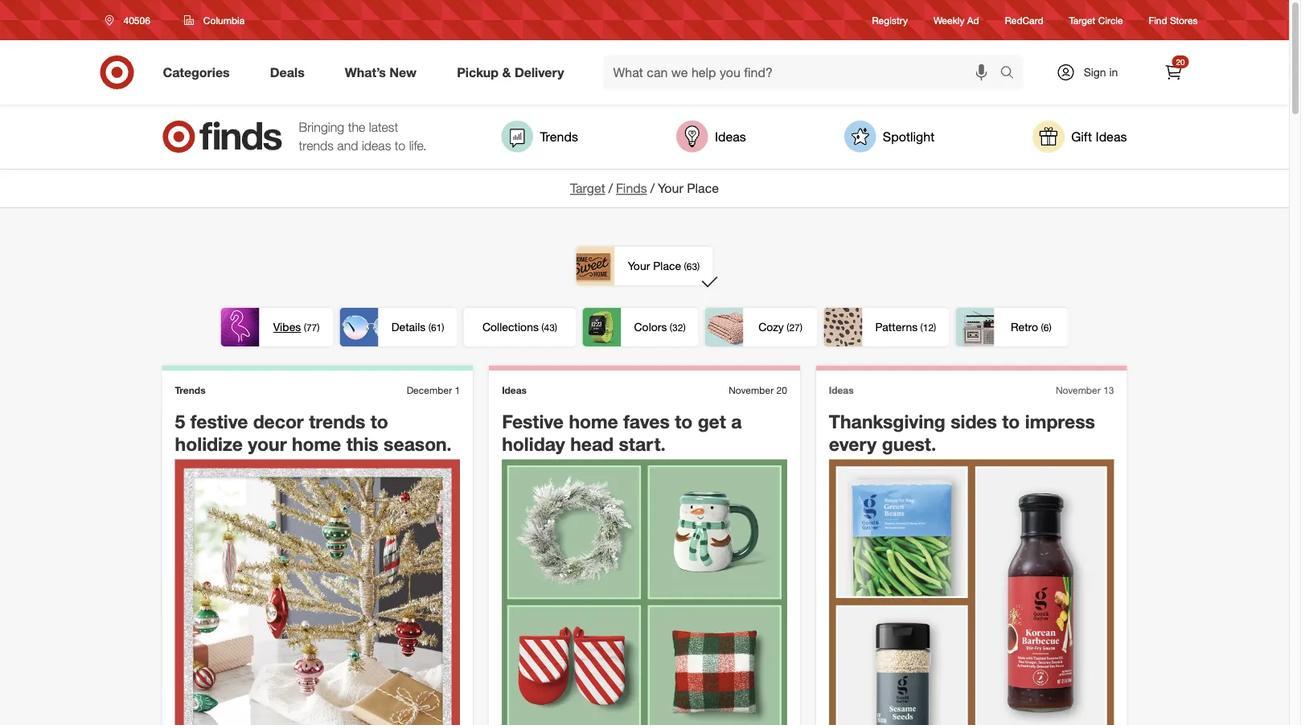 Task type: describe. For each thing, give the bounding box(es) containing it.
what's
[[345, 64, 386, 80]]

finds
[[616, 181, 648, 196]]

find stores
[[1149, 14, 1198, 26]]

and
[[337, 138, 358, 154]]

festive home faves to get a holiday head start.
[[502, 410, 742, 456]]

columbia
[[203, 14, 245, 26]]

the
[[348, 120, 366, 135]]

sides
[[951, 410, 998, 433]]

home inside festive home faves to get a holiday head start.
[[569, 410, 619, 433]]

pickup & delivery link
[[443, 55, 585, 90]]

holidize
[[175, 433, 243, 456]]

gift ideas link
[[1033, 121, 1128, 153]]

decor
[[253, 410, 304, 433]]

&
[[502, 64, 511, 80]]

20 link
[[1157, 55, 1192, 90]]

head
[[571, 433, 614, 456]]

( inside your place ( 63 )
[[684, 261, 687, 273]]

0 vertical spatial trends
[[540, 129, 579, 144]]

december 1
[[407, 384, 460, 397]]

cozy ( 27 )
[[759, 320, 803, 334]]

home inside 5 festive decor trends to holidize your home this season.
[[292, 433, 341, 456]]

festive home faves to get a holiday head start. image
[[502, 460, 788, 726]]

target for target / finds / your place
[[570, 181, 606, 196]]

( for details
[[429, 322, 431, 334]]

vibes
[[273, 320, 301, 334]]

every
[[829, 433, 877, 456]]

0 vertical spatial 20
[[1177, 57, 1186, 67]]

( for cozy
[[787, 322, 790, 334]]

) for cozy
[[800, 322, 803, 334]]

holiday
[[502, 433, 565, 456]]

search
[[993, 66, 1032, 82]]

1 horizontal spatial your
[[658, 181, 684, 196]]

season.
[[384, 433, 452, 456]]

delivery
[[515, 64, 564, 80]]

redcard
[[1006, 14, 1044, 26]]

target for target circle
[[1070, 14, 1096, 26]]

columbia button
[[174, 6, 255, 35]]

) for collections
[[555, 322, 558, 334]]

weekly ad
[[934, 14, 980, 26]]

weekly
[[934, 14, 965, 26]]

pickup
[[457, 64, 499, 80]]

what's new
[[345, 64, 417, 80]]

0 horizontal spatial 20
[[777, 384, 788, 397]]

spotlight link
[[845, 121, 935, 153]]

12
[[924, 322, 934, 334]]

categories link
[[149, 55, 250, 90]]

retro ( 6 )
[[1011, 320, 1052, 334]]

latest
[[369, 120, 399, 135]]

patterns
[[876, 320, 918, 334]]

40506 button
[[95, 6, 167, 35]]

patterns ( 12 )
[[876, 320, 937, 334]]

gift
[[1072, 129, 1093, 144]]

search button
[[993, 55, 1032, 93]]

a
[[732, 410, 742, 433]]

5 festive decor trends to holidize your home this season.
[[175, 410, 452, 456]]

collections
[[483, 320, 539, 334]]

december
[[407, 384, 452, 397]]

77
[[307, 322, 317, 334]]

life.
[[409, 138, 427, 154]]

this
[[347, 433, 379, 456]]

) for colors
[[683, 322, 686, 334]]

colors
[[634, 320, 667, 334]]

find
[[1149, 14, 1168, 26]]

thanksgiving
[[829, 410, 946, 433]]

collections ( 43 )
[[483, 320, 558, 334]]

sign in link
[[1043, 55, 1144, 90]]

target circle link
[[1070, 13, 1124, 27]]

get
[[698, 410, 726, 433]]

ideas link
[[677, 121, 747, 153]]

1 vertical spatial trends
[[175, 384, 206, 397]]

bringing the latest trends and ideas to life.
[[299, 120, 427, 154]]

2 / from the left
[[651, 181, 655, 196]]

festive
[[190, 410, 248, 433]]

What can we help you find? suggestions appear below search field
[[604, 55, 1005, 90]]



Task type: vqa. For each thing, say whether or not it's contained in the screenshot.
20 to the left
yes



Task type: locate. For each thing, give the bounding box(es) containing it.
( for colors
[[670, 322, 673, 334]]

5
[[175, 410, 185, 433]]

) inside your place ( 63 )
[[698, 261, 700, 273]]

) inside retro ( 6 )
[[1050, 322, 1052, 334]]

registry
[[873, 14, 908, 26]]

retro
[[1011, 320, 1039, 334]]

1 vertical spatial home
[[292, 433, 341, 456]]

0 vertical spatial home
[[569, 410, 619, 433]]

faves
[[624, 410, 670, 433]]

trends up this at bottom left
[[309, 410, 366, 433]]

target
[[1070, 14, 1096, 26], [570, 181, 606, 196]]

0 horizontal spatial /
[[609, 181, 613, 196]]

( for vibes
[[304, 322, 307, 334]]

cozy
[[759, 320, 784, 334]]

ad
[[968, 14, 980, 26]]

ideas
[[362, 138, 391, 154]]

) inside colors ( 32 )
[[683, 322, 686, 334]]

home up head
[[569, 410, 619, 433]]

to right sides
[[1003, 410, 1021, 433]]

circle
[[1099, 14, 1124, 26]]

home
[[569, 410, 619, 433], [292, 433, 341, 456]]

1 vertical spatial 20
[[777, 384, 788, 397]]

november up a
[[729, 384, 774, 397]]

0 vertical spatial target
[[1070, 14, 1096, 26]]

)
[[698, 261, 700, 273], [317, 322, 320, 334], [442, 322, 445, 334], [555, 322, 558, 334], [683, 322, 686, 334], [800, 322, 803, 334], [934, 322, 937, 334], [1050, 322, 1052, 334]]

( right details in the left top of the page
[[429, 322, 431, 334]]

( right patterns
[[921, 322, 924, 334]]

details ( 61 )
[[392, 320, 445, 334]]

trends inside bringing the latest trends and ideas to life.
[[299, 138, 334, 154]]

/
[[609, 181, 613, 196], [651, 181, 655, 196]]

find stores link
[[1149, 13, 1198, 27]]

( inside patterns ( 12 )
[[921, 322, 924, 334]]

gift ideas
[[1072, 129, 1128, 144]]

november for festive home faves to get a holiday head start.
[[729, 384, 774, 397]]

in
[[1110, 65, 1119, 79]]

) for retro
[[1050, 322, 1052, 334]]

32
[[673, 322, 683, 334]]

to inside thanksgiving sides to impress every guest.
[[1003, 410, 1021, 433]]

place
[[687, 181, 719, 196], [654, 259, 682, 273]]

spotlight
[[883, 129, 935, 144]]

ideas inside 'link'
[[1096, 129, 1128, 144]]

1 november from the left
[[729, 384, 774, 397]]

registry link
[[873, 13, 908, 27]]

new
[[390, 64, 417, 80]]

13
[[1104, 384, 1115, 397]]

1
[[455, 384, 460, 397]]

sign in
[[1084, 65, 1119, 79]]

finds link
[[616, 181, 648, 196]]

trends
[[299, 138, 334, 154], [309, 410, 366, 433]]

your
[[658, 181, 684, 196], [628, 259, 650, 273]]

to left get
[[675, 410, 693, 433]]

( right retro
[[1042, 322, 1044, 334]]

to up this at bottom left
[[371, 410, 388, 433]]

your right finds
[[658, 181, 684, 196]]

november
[[729, 384, 774, 397], [1056, 384, 1101, 397]]

trends up target link
[[540, 129, 579, 144]]

thanksgiving sides to impress every guest. image
[[829, 460, 1115, 726]]

target link
[[570, 181, 606, 196]]

( inside the cozy ( 27 )
[[787, 322, 790, 334]]

0 horizontal spatial november
[[729, 384, 774, 397]]

trends inside 5 festive decor trends to holidize your home this season.
[[309, 410, 366, 433]]

trends for and
[[299, 138, 334, 154]]

2 november from the left
[[1056, 384, 1101, 397]]

0 horizontal spatial trends
[[175, 384, 206, 397]]

vibes ( 77 )
[[273, 320, 320, 334]]

(
[[684, 261, 687, 273], [304, 322, 307, 334], [429, 322, 431, 334], [542, 322, 544, 334], [670, 322, 673, 334], [787, 322, 790, 334], [921, 322, 924, 334], [1042, 322, 1044, 334]]

target left circle in the top right of the page
[[1070, 14, 1096, 26]]

( inside colors ( 32 )
[[670, 322, 673, 334]]

61
[[431, 322, 442, 334]]

( for retro
[[1042, 322, 1044, 334]]

/ left finds
[[609, 181, 613, 196]]

target finds image
[[162, 121, 283, 153]]

weekly ad link
[[934, 13, 980, 27]]

( inside 'details ( 61 )'
[[429, 322, 431, 334]]

1 horizontal spatial place
[[687, 181, 719, 196]]

20 down the cozy ( 27 )
[[777, 384, 788, 397]]

0 vertical spatial your
[[658, 181, 684, 196]]

home down decor
[[292, 433, 341, 456]]

november for thanksgiving sides to impress every guest.
[[1056, 384, 1101, 397]]

/ right finds link in the top of the page
[[651, 181, 655, 196]]

thanksgiving sides to impress every guest.
[[829, 410, 1096, 456]]

redcard link
[[1006, 13, 1044, 27]]

43
[[544, 322, 555, 334]]

target left finds link in the top of the page
[[570, 181, 606, 196]]

november 13
[[1056, 384, 1115, 397]]

start.
[[619, 433, 666, 456]]

0 horizontal spatial target
[[570, 181, 606, 196]]

( inside retro ( 6 )
[[1042, 322, 1044, 334]]

1 horizontal spatial trends
[[540, 129, 579, 144]]

1 / from the left
[[609, 181, 613, 196]]

to inside 5 festive decor trends to holidize your home this season.
[[371, 410, 388, 433]]

target inside 'link'
[[1070, 14, 1096, 26]]

0 horizontal spatial place
[[654, 259, 682, 273]]

40506
[[124, 14, 150, 26]]

) inside patterns ( 12 )
[[934, 322, 937, 334]]

trends link
[[502, 121, 579, 153]]

63
[[687, 261, 698, 273]]

details
[[392, 320, 426, 334]]

) inside vibes ( 77 )
[[317, 322, 320, 334]]

( for patterns
[[921, 322, 924, 334]]

festive
[[502, 410, 564, 433]]

20 down stores
[[1177, 57, 1186, 67]]

0 horizontal spatial your
[[628, 259, 650, 273]]

place left 63
[[654, 259, 682, 273]]

1 vertical spatial place
[[654, 259, 682, 273]]

trends for to
[[309, 410, 366, 433]]

pickup & delivery
[[457, 64, 564, 80]]

1 horizontal spatial home
[[569, 410, 619, 433]]

deals
[[270, 64, 305, 80]]

1 horizontal spatial /
[[651, 181, 655, 196]]

1 horizontal spatial november
[[1056, 384, 1101, 397]]

1 horizontal spatial 20
[[1177, 57, 1186, 67]]

6
[[1044, 322, 1050, 334]]

( inside vibes ( 77 )
[[304, 322, 307, 334]]

stores
[[1171, 14, 1198, 26]]

1 vertical spatial your
[[628, 259, 650, 273]]

1 horizontal spatial target
[[1070, 14, 1096, 26]]

) for patterns
[[934, 322, 937, 334]]

1 vertical spatial trends
[[309, 410, 366, 433]]

to inside bringing the latest trends and ideas to life.
[[395, 138, 406, 154]]

deals link
[[256, 55, 325, 90]]

target / finds / your place
[[570, 181, 719, 196]]

trends down the bringing
[[299, 138, 334, 154]]

target circle
[[1070, 14, 1124, 26]]

bringing
[[299, 120, 345, 135]]

november left 13
[[1056, 384, 1101, 397]]

trends up 5
[[175, 384, 206, 397]]

november 20
[[729, 384, 788, 397]]

to
[[395, 138, 406, 154], [371, 410, 388, 433], [675, 410, 693, 433], [1003, 410, 1021, 433]]

your
[[248, 433, 287, 456]]

( right collections
[[542, 322, 544, 334]]

place down ideas link
[[687, 181, 719, 196]]

( right colors
[[670, 322, 673, 334]]

) for details
[[442, 322, 445, 334]]

( up colors ( 32 )
[[684, 261, 687, 273]]

) inside collections ( 43 )
[[555, 322, 558, 334]]

colors ( 32 )
[[634, 320, 686, 334]]

( for collections
[[542, 322, 544, 334]]

guest.
[[882, 433, 937, 456]]

( inside collections ( 43 )
[[542, 322, 544, 334]]

to left life.
[[395, 138, 406, 154]]

20
[[1177, 57, 1186, 67], [777, 384, 788, 397]]

0 vertical spatial place
[[687, 181, 719, 196]]

( right vibes
[[304, 322, 307, 334]]

( right cozy
[[787, 322, 790, 334]]

5 festive decor trends to holidize your home this season. image
[[175, 460, 460, 726]]

to inside festive home faves to get a holiday head start.
[[675, 410, 693, 433]]

trends
[[540, 129, 579, 144], [175, 384, 206, 397]]

sign
[[1084, 65, 1107, 79]]

categories
[[163, 64, 230, 80]]

1 vertical spatial target
[[570, 181, 606, 196]]

27
[[790, 322, 800, 334]]

) for vibes
[[317, 322, 320, 334]]

your left 63
[[628, 259, 650, 273]]

) inside 'details ( 61 )'
[[442, 322, 445, 334]]

0 horizontal spatial home
[[292, 433, 341, 456]]

0 vertical spatial trends
[[299, 138, 334, 154]]

) inside the cozy ( 27 )
[[800, 322, 803, 334]]

ideas
[[715, 129, 747, 144], [1096, 129, 1128, 144], [502, 384, 527, 397], [829, 384, 854, 397]]

what's new link
[[331, 55, 437, 90]]



